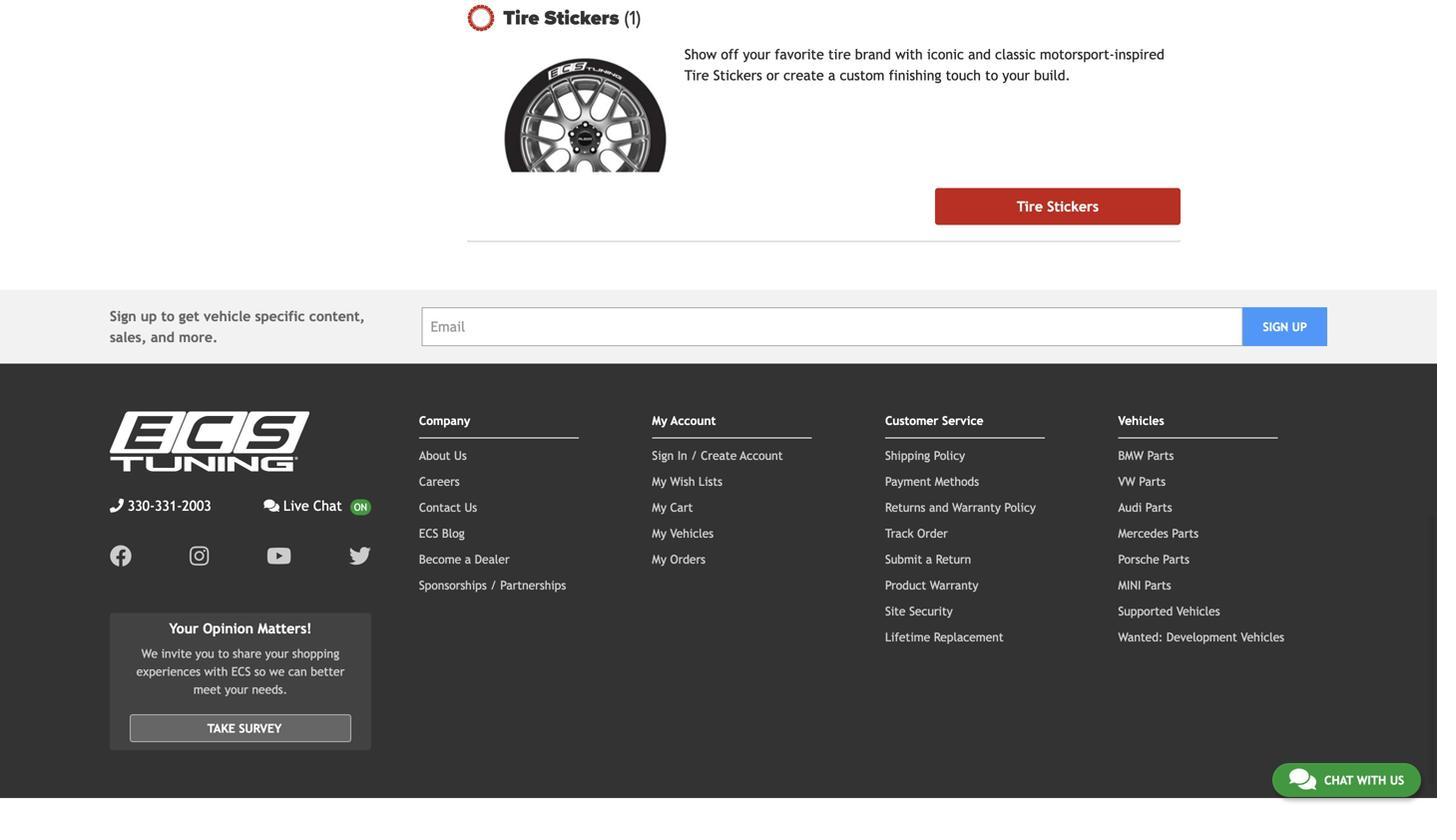 Task type: vqa. For each thing, say whether or not it's contained in the screenshot.
My
yes



Task type: describe. For each thing, give the bounding box(es) containing it.
tire inside show off your favorite tire brand with iconic and classic motorsport-inspired tire stickers or create a custom finishing touch to your build.
[[685, 67, 709, 83]]

0 horizontal spatial chat
[[313, 498, 342, 514]]

your right meet
[[225, 683, 248, 697]]

inspired
[[1115, 46, 1165, 62]]

order
[[918, 527, 948, 541]]

live chat link
[[264, 496, 371, 517]]

create
[[701, 449, 737, 463]]

payment
[[886, 475, 932, 489]]

iconic
[[928, 46, 965, 62]]

bmw
[[1119, 449, 1144, 463]]

cart
[[670, 501, 693, 515]]

take
[[207, 722, 235, 736]]

meet
[[194, 683, 221, 697]]

with inside "we invite you to share your shopping experiences with ecs so we can better meet your needs."
[[204, 665, 228, 679]]

submit a return link
[[886, 553, 972, 567]]

parts for vw parts
[[1140, 475, 1166, 489]]

stickers for tire stickers link to the top
[[545, 6, 619, 30]]

returns
[[886, 501, 926, 515]]

porsche parts
[[1119, 553, 1190, 567]]

sponsorships
[[419, 579, 487, 593]]

track order
[[886, 527, 948, 541]]

mini
[[1119, 579, 1142, 593]]

parts for mercedes parts
[[1173, 527, 1199, 541]]

wanted: development vehicles
[[1119, 631, 1285, 645]]

matters!
[[258, 621, 312, 637]]

share
[[233, 647, 262, 661]]

service
[[943, 414, 984, 428]]

porsche parts link
[[1119, 553, 1190, 567]]

show off your favorite tire brand with iconic and classic motorsport-inspired tire stickers or create a custom finishing touch to your build.
[[685, 46, 1165, 83]]

vehicle
[[204, 309, 251, 325]]

create
[[784, 67, 824, 83]]

and for iconic
[[969, 46, 991, 62]]

vehicles up orders on the left
[[670, 527, 714, 541]]

become a dealer
[[419, 553, 510, 567]]

product warranty link
[[886, 579, 979, 593]]

careers
[[419, 475, 460, 489]]

can
[[288, 665, 307, 679]]

up for sign up
[[1293, 320, 1308, 334]]

mini parts
[[1119, 579, 1172, 593]]

1 vertical spatial warranty
[[930, 579, 979, 593]]

content,
[[309, 309, 365, 325]]

company
[[419, 414, 471, 428]]

contact us link
[[419, 501, 477, 515]]

1 vertical spatial chat
[[1325, 774, 1354, 788]]

in
[[678, 449, 688, 463]]

facebook logo image
[[110, 546, 132, 568]]

sign in / create account link
[[652, 449, 783, 463]]

my for my vehicles
[[652, 527, 667, 541]]

favorite
[[775, 46, 825, 62]]

1 vertical spatial tire stickers link
[[936, 188, 1181, 225]]

sponsorships / partnerships
[[419, 579, 566, 593]]

about us link
[[419, 449, 467, 463]]

vw parts
[[1119, 475, 1166, 489]]

my orders
[[652, 553, 706, 567]]

chat with us link
[[1273, 764, 1422, 798]]

us for about us
[[454, 449, 467, 463]]

sign up to get vehicle specific content, sales, and more.
[[110, 309, 365, 345]]

product
[[886, 579, 927, 593]]

shipping policy link
[[886, 449, 966, 463]]

your up we
[[265, 647, 289, 661]]

contact
[[419, 501, 461, 515]]

lifetime replacement link
[[886, 631, 1004, 645]]

0 vertical spatial tire stickers link
[[503, 6, 1181, 30]]

we invite you to share your shopping experiences with ecs so we can better meet your needs.
[[136, 647, 345, 697]]

to inside sign up to get vehicle specific content, sales, and more.
[[161, 309, 175, 325]]

vehicles up the wanted: development vehicles
[[1177, 605, 1221, 619]]

my wish lists link
[[652, 475, 723, 489]]

invite
[[161, 647, 192, 661]]

orders
[[670, 553, 706, 567]]

1 horizontal spatial /
[[691, 449, 698, 463]]

sign for sign up to get vehicle specific content, sales, and more.
[[110, 309, 136, 325]]

ecs tuning image
[[110, 412, 310, 472]]

wanted: development vehicles link
[[1119, 631, 1285, 645]]

payment methods link
[[886, 475, 980, 489]]

your
[[169, 621, 199, 637]]

better
[[311, 665, 345, 679]]

sign in / create account
[[652, 449, 783, 463]]

comments image for chat
[[1290, 768, 1317, 792]]

a for company
[[465, 553, 471, 567]]

replacement
[[934, 631, 1004, 645]]

Email email field
[[422, 308, 1243, 346]]

bmw parts
[[1119, 449, 1175, 463]]

live chat
[[284, 498, 342, 514]]

tire for the bottom tire stickers link
[[1017, 199, 1044, 215]]

330-331-2003 link
[[110, 496, 211, 517]]

to inside show off your favorite tire brand with iconic and classic motorsport-inspired tire stickers or create a custom finishing touch to your build.
[[986, 67, 999, 83]]

supported
[[1119, 605, 1174, 619]]

mercedes parts
[[1119, 527, 1199, 541]]

partnerships
[[500, 579, 566, 593]]

we
[[269, 665, 285, 679]]

0 vertical spatial policy
[[934, 449, 966, 463]]

sign up
[[1264, 320, 1308, 334]]

parts for bmw parts
[[1148, 449, 1175, 463]]

track order link
[[886, 527, 948, 541]]

site security
[[886, 605, 953, 619]]

mercedes parts link
[[1119, 527, 1199, 541]]

1 horizontal spatial policy
[[1005, 501, 1036, 515]]

my for my wish lists
[[652, 475, 667, 489]]

my cart
[[652, 501, 693, 515]]

stickers for the bottom tire stickers link
[[1048, 199, 1099, 215]]



Task type: locate. For each thing, give the bounding box(es) containing it.
tire for tire stickers link to the top
[[503, 6, 540, 30]]

become
[[419, 553, 461, 567]]

careers link
[[419, 475, 460, 489]]

tire stickers for the bottom tire stickers link
[[1017, 199, 1099, 215]]

2 horizontal spatial with
[[1358, 774, 1387, 788]]

up for sign up to get vehicle specific content, sales, and more.
[[141, 309, 157, 325]]

2 vertical spatial to
[[218, 647, 229, 661]]

a
[[829, 67, 836, 83], [465, 553, 471, 567], [926, 553, 933, 567]]

and right sales,
[[151, 330, 175, 345]]

parts right the vw
[[1140, 475, 1166, 489]]

0 horizontal spatial up
[[141, 309, 157, 325]]

comments image inside chat with us link
[[1290, 768, 1317, 792]]

about
[[419, 449, 451, 463]]

0 horizontal spatial stickers
[[545, 6, 619, 30]]

2 vertical spatial and
[[930, 501, 949, 515]]

1 vertical spatial tire
[[685, 67, 709, 83]]

5 my from the top
[[652, 553, 667, 567]]

motorsport-
[[1041, 46, 1115, 62]]

ecs blog link
[[419, 527, 465, 541]]

supported vehicles link
[[1119, 605, 1221, 619]]

1 horizontal spatial stickers
[[714, 67, 763, 83]]

1 vertical spatial to
[[161, 309, 175, 325]]

mini parts link
[[1119, 579, 1172, 593]]

my for my account
[[652, 414, 668, 428]]

returns and warranty policy
[[886, 501, 1036, 515]]

0 vertical spatial /
[[691, 449, 698, 463]]

0 vertical spatial stickers
[[545, 6, 619, 30]]

my left wish
[[652, 475, 667, 489]]

and for sales,
[[151, 330, 175, 345]]

/
[[691, 449, 698, 463], [491, 579, 497, 593]]

0 vertical spatial account
[[671, 414, 716, 428]]

0 vertical spatial warranty
[[953, 501, 1001, 515]]

with
[[896, 46, 923, 62], [204, 665, 228, 679], [1358, 774, 1387, 788]]

330-331-2003
[[128, 498, 211, 514]]

to
[[986, 67, 999, 83], [161, 309, 175, 325], [218, 647, 229, 661]]

my up my wish lists link
[[652, 414, 668, 428]]

1 my from the top
[[652, 414, 668, 428]]

a inside show off your favorite tire brand with iconic and classic motorsport-inspired tire stickers or create a custom finishing touch to your build.
[[829, 67, 836, 83]]

you
[[196, 647, 214, 661]]

1 vertical spatial comments image
[[1290, 768, 1317, 792]]

and inside show off your favorite tire brand with iconic and classic motorsport-inspired tire stickers or create a custom finishing touch to your build.
[[969, 46, 991, 62]]

ecs inside "we invite you to share your shopping experiences with ecs so we can better meet your needs."
[[232, 665, 251, 679]]

sign for sign in / create account
[[652, 449, 674, 463]]

shopping
[[292, 647, 340, 661]]

tire stickers thumbnail image image
[[503, 48, 669, 172]]

custom
[[840, 67, 885, 83]]

customer service
[[886, 414, 984, 428]]

methods
[[935, 475, 980, 489]]

0 vertical spatial with
[[896, 46, 923, 62]]

1 horizontal spatial tire stickers
[[1017, 199, 1099, 215]]

comments image left the live
[[264, 499, 280, 513]]

sign inside sign up to get vehicle specific content, sales, and more.
[[110, 309, 136, 325]]

1 vertical spatial /
[[491, 579, 497, 593]]

2 horizontal spatial stickers
[[1048, 199, 1099, 215]]

account right create
[[740, 449, 783, 463]]

2 horizontal spatial to
[[986, 67, 999, 83]]

2 vertical spatial with
[[1358, 774, 1387, 788]]

0 horizontal spatial /
[[491, 579, 497, 593]]

us for contact us
[[465, 501, 477, 515]]

/ right "in"
[[691, 449, 698, 463]]

1 horizontal spatial account
[[740, 449, 783, 463]]

2 vertical spatial stickers
[[1048, 199, 1099, 215]]

and up order
[[930, 501, 949, 515]]

331-
[[155, 498, 182, 514]]

parts for mini parts
[[1145, 579, 1172, 593]]

brand
[[856, 46, 892, 62]]

opinion
[[203, 621, 254, 637]]

my vehicles link
[[652, 527, 714, 541]]

vw
[[1119, 475, 1136, 489]]

with inside show off your favorite tire brand with iconic and classic motorsport-inspired tire stickers or create a custom finishing touch to your build.
[[896, 46, 923, 62]]

1 horizontal spatial with
[[896, 46, 923, 62]]

chat
[[313, 498, 342, 514], [1325, 774, 1354, 788]]

0 horizontal spatial ecs
[[232, 665, 251, 679]]

0 horizontal spatial tire
[[503, 6, 540, 30]]

vehicles
[[1119, 414, 1165, 428], [670, 527, 714, 541], [1177, 605, 1221, 619], [1242, 631, 1285, 645]]

security
[[910, 605, 953, 619]]

1 vertical spatial stickers
[[714, 67, 763, 83]]

ecs left blog
[[419, 527, 439, 541]]

330-
[[128, 498, 155, 514]]

stickers inside show off your favorite tire brand with iconic and classic motorsport-inspired tire stickers or create a custom finishing touch to your build.
[[714, 67, 763, 83]]

and up touch
[[969, 46, 991, 62]]

show
[[685, 46, 717, 62]]

3 my from the top
[[652, 501, 667, 515]]

parts for porsche parts
[[1164, 553, 1190, 567]]

2 vertical spatial us
[[1391, 774, 1405, 788]]

sign inside sign up button
[[1264, 320, 1289, 334]]

comments image left chat with us
[[1290, 768, 1317, 792]]

0 vertical spatial tire
[[503, 6, 540, 30]]

submit
[[886, 553, 923, 567]]

0 vertical spatial us
[[454, 449, 467, 463]]

1 vertical spatial us
[[465, 501, 477, 515]]

parts down porsche parts
[[1145, 579, 1172, 593]]

0 vertical spatial ecs
[[419, 527, 439, 541]]

2 horizontal spatial a
[[926, 553, 933, 567]]

your opinion matters!
[[169, 621, 312, 637]]

and
[[969, 46, 991, 62], [151, 330, 175, 345], [930, 501, 949, 515]]

0 horizontal spatial sign
[[110, 309, 136, 325]]

0 horizontal spatial comments image
[[264, 499, 280, 513]]

needs.
[[252, 683, 288, 697]]

0 horizontal spatial a
[[465, 553, 471, 567]]

1 vertical spatial tire stickers
[[1017, 199, 1099, 215]]

parts up porsche parts link
[[1173, 527, 1199, 541]]

my for my orders
[[652, 553, 667, 567]]

comments image for live
[[264, 499, 280, 513]]

vw parts link
[[1119, 475, 1166, 489]]

1 vertical spatial policy
[[1005, 501, 1036, 515]]

up inside sign up button
[[1293, 320, 1308, 334]]

porsche
[[1119, 553, 1160, 567]]

get
[[179, 309, 200, 325]]

lifetime
[[886, 631, 931, 645]]

2 horizontal spatial tire
[[1017, 199, 1044, 215]]

build.
[[1035, 67, 1071, 83]]

warranty down methods on the bottom right
[[953, 501, 1001, 515]]

youtube logo image
[[267, 546, 292, 568]]

/ down dealer
[[491, 579, 497, 593]]

my down my cart link
[[652, 527, 667, 541]]

warranty down the 'return'
[[930, 579, 979, 593]]

sponsorships / partnerships link
[[419, 579, 566, 593]]

my left cart
[[652, 501, 667, 515]]

audi parts
[[1119, 501, 1173, 515]]

return
[[936, 553, 972, 567]]

1 horizontal spatial tire
[[685, 67, 709, 83]]

phone image
[[110, 499, 124, 513]]

your down the classic
[[1003, 67, 1030, 83]]

parts right bmw
[[1148, 449, 1175, 463]]

dealer
[[475, 553, 510, 567]]

vehicles right development
[[1242, 631, 1285, 645]]

touch
[[946, 67, 981, 83]]

off
[[721, 46, 739, 62]]

to left get
[[161, 309, 175, 325]]

twitter logo image
[[349, 546, 371, 568]]

shipping policy
[[886, 449, 966, 463]]

parts
[[1148, 449, 1175, 463], [1140, 475, 1166, 489], [1146, 501, 1173, 515], [1173, 527, 1199, 541], [1164, 553, 1190, 567], [1145, 579, 1172, 593]]

account up "in"
[[671, 414, 716, 428]]

parts down mercedes parts
[[1164, 553, 1190, 567]]

my cart link
[[652, 501, 693, 515]]

tire stickers link
[[503, 6, 1181, 30], [936, 188, 1181, 225]]

experiences
[[136, 665, 201, 679]]

1 horizontal spatial and
[[930, 501, 949, 515]]

my left orders on the left
[[652, 553, 667, 567]]

a left the 'return'
[[926, 553, 933, 567]]

track
[[886, 527, 914, 541]]

0 horizontal spatial policy
[[934, 449, 966, 463]]

parts up mercedes parts link
[[1146, 501, 1173, 515]]

1 horizontal spatial to
[[218, 647, 229, 661]]

1 horizontal spatial ecs
[[419, 527, 439, 541]]

4 my from the top
[[652, 527, 667, 541]]

sign
[[110, 309, 136, 325], [1264, 320, 1289, 334], [652, 449, 674, 463]]

payment methods
[[886, 475, 980, 489]]

my for my cart
[[652, 501, 667, 515]]

comments image
[[264, 499, 280, 513], [1290, 768, 1317, 792]]

parts for audi parts
[[1146, 501, 1173, 515]]

to inside "we invite you to share your shopping experiences with ecs so we can better meet your needs."
[[218, 647, 229, 661]]

finishing
[[889, 67, 942, 83]]

0 horizontal spatial tire stickers
[[503, 6, 625, 30]]

1 horizontal spatial sign
[[652, 449, 674, 463]]

0 vertical spatial chat
[[313, 498, 342, 514]]

to right you on the left of the page
[[218, 647, 229, 661]]

policy
[[934, 449, 966, 463], [1005, 501, 1036, 515]]

ecs left so on the bottom left of page
[[232, 665, 251, 679]]

vehicles up bmw parts
[[1119, 414, 1165, 428]]

2003
[[182, 498, 211, 514]]

blog
[[442, 527, 465, 541]]

2 horizontal spatial and
[[969, 46, 991, 62]]

us
[[454, 449, 467, 463], [465, 501, 477, 515], [1391, 774, 1405, 788]]

chat with us
[[1325, 774, 1405, 788]]

0 vertical spatial tire stickers
[[503, 6, 625, 30]]

2 vertical spatial tire
[[1017, 199, 1044, 215]]

a down tire
[[829, 67, 836, 83]]

1 vertical spatial ecs
[[232, 665, 251, 679]]

0 vertical spatial comments image
[[264, 499, 280, 513]]

2 horizontal spatial sign
[[1264, 320, 1289, 334]]

to right touch
[[986, 67, 999, 83]]

ecs blog
[[419, 527, 465, 541]]

up inside sign up to get vehicle specific content, sales, and more.
[[141, 309, 157, 325]]

submit a return
[[886, 553, 972, 567]]

bmw parts link
[[1119, 449, 1175, 463]]

and inside sign up to get vehicle specific content, sales, and more.
[[151, 330, 175, 345]]

survey
[[239, 722, 282, 736]]

returns and warranty policy link
[[886, 501, 1036, 515]]

sign for sign up
[[1264, 320, 1289, 334]]

comments image inside "live chat" link
[[264, 499, 280, 513]]

1 vertical spatial with
[[204, 665, 228, 679]]

0 horizontal spatial account
[[671, 414, 716, 428]]

a left dealer
[[465, 553, 471, 567]]

sign up button
[[1243, 308, 1328, 346]]

1 horizontal spatial up
[[1293, 320, 1308, 334]]

0 horizontal spatial with
[[204, 665, 228, 679]]

1 horizontal spatial comments image
[[1290, 768, 1317, 792]]

contact us
[[419, 501, 477, 515]]

instagram logo image
[[190, 546, 209, 568]]

0 horizontal spatial to
[[161, 309, 175, 325]]

1 vertical spatial and
[[151, 330, 175, 345]]

audi parts link
[[1119, 501, 1173, 515]]

customer
[[886, 414, 939, 428]]

0 vertical spatial to
[[986, 67, 999, 83]]

2 my from the top
[[652, 475, 667, 489]]

1 vertical spatial account
[[740, 449, 783, 463]]

product warranty
[[886, 579, 979, 593]]

tire
[[829, 46, 851, 62]]

my wish lists
[[652, 475, 723, 489]]

become a dealer link
[[419, 553, 510, 567]]

tire
[[503, 6, 540, 30], [685, 67, 709, 83], [1017, 199, 1044, 215]]

0 vertical spatial and
[[969, 46, 991, 62]]

tire stickers for tire stickers link to the top
[[503, 6, 625, 30]]

0 horizontal spatial and
[[151, 330, 175, 345]]

my vehicles
[[652, 527, 714, 541]]

a for customer service
[[926, 553, 933, 567]]

1 horizontal spatial a
[[829, 67, 836, 83]]

up
[[141, 309, 157, 325], [1293, 320, 1308, 334]]

1 horizontal spatial chat
[[1325, 774, 1354, 788]]

warranty
[[953, 501, 1001, 515], [930, 579, 979, 593]]

stickers
[[545, 6, 619, 30], [714, 67, 763, 83], [1048, 199, 1099, 215]]

your up or at top right
[[743, 46, 771, 62]]



